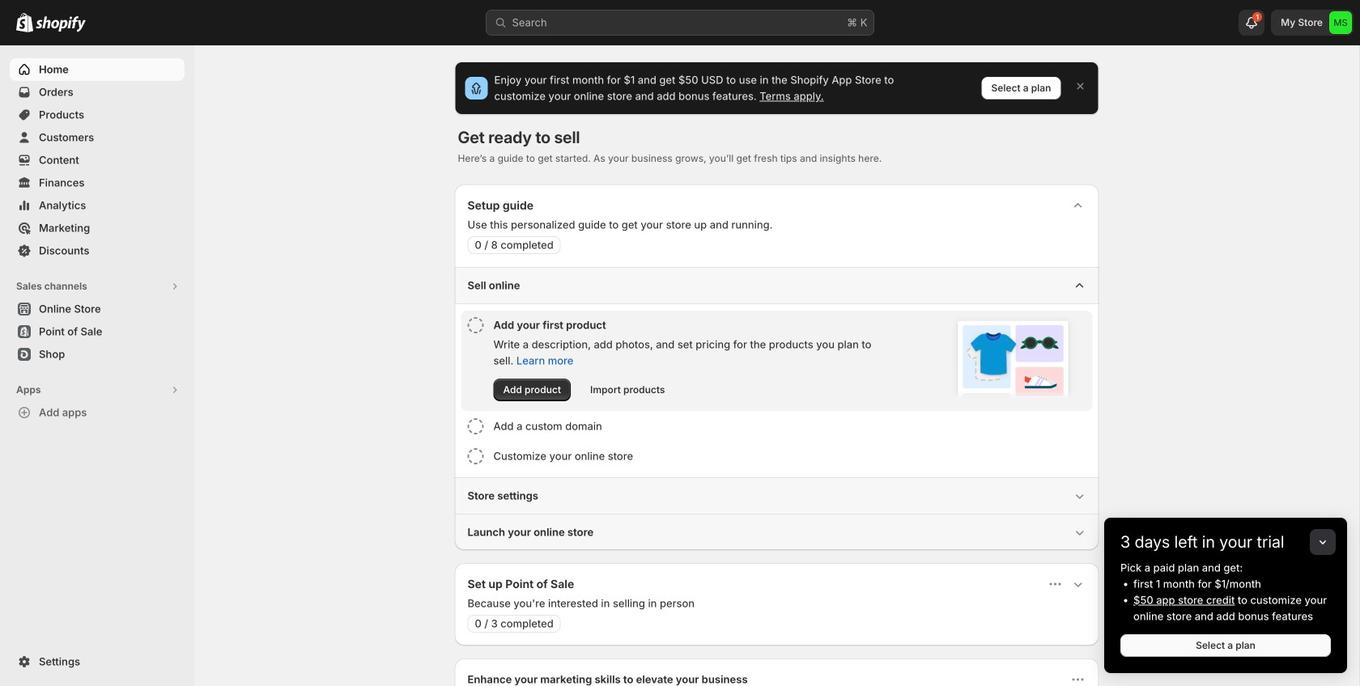 Task type: locate. For each thing, give the bounding box(es) containing it.
guide categories group
[[455, 267, 1099, 550]]

customize your online store group
[[461, 442, 1092, 471]]

mark add your first product as done image
[[468, 317, 484, 334]]

add your first product group
[[461, 311, 1092, 411]]

setup guide region
[[455, 185, 1099, 550]]

my store image
[[1329, 11, 1352, 34]]

add a custom domain group
[[461, 412, 1092, 441]]

sell online group
[[455, 267, 1099, 478]]



Task type: describe. For each thing, give the bounding box(es) containing it.
mark customize your online store as done image
[[468, 448, 484, 465]]

mark add a custom domain as done image
[[468, 419, 484, 435]]

shopify image
[[16, 13, 33, 32]]

shopify image
[[36, 16, 86, 32]]



Task type: vqa. For each thing, say whether or not it's contained in the screenshot.
the Customize your online store group
yes



